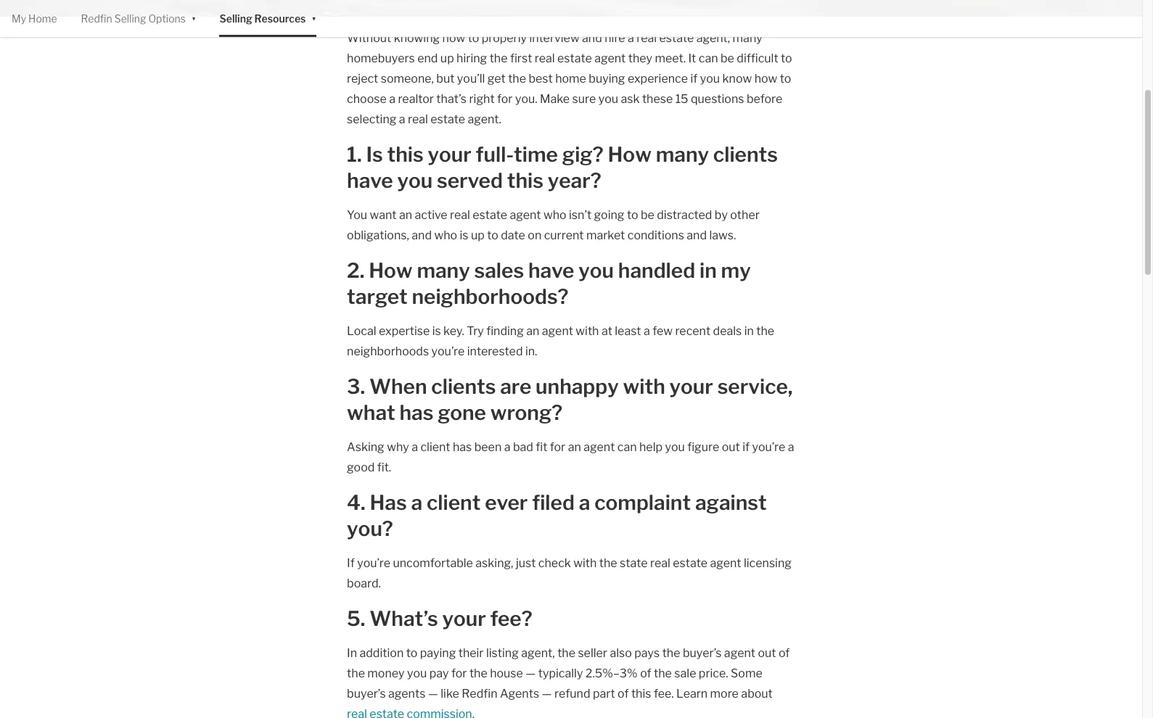 Task type: describe. For each thing, give the bounding box(es) containing it.
neighborhoods
[[347, 345, 429, 359]]

be inside you want an active real estate agent who isn't going to be distracted by other obligations, and who is up to date on current market conditions and laws.
[[641, 208, 655, 222]]

a right why
[[412, 441, 418, 455]]

key.
[[444, 325, 465, 338]]

laws.
[[710, 229, 737, 243]]

you inside in addition to paying their listing agent, the seller also pays the buyer's agent out of the money you pay for the house — typically 2.5%–3% of the sale price. some buyer's agents — like redfin agents — refund part of this fee. learn more about
[[407, 667, 427, 681]]

before
[[747, 92, 783, 106]]

isn't
[[569, 208, 592, 222]]

the down their
[[470, 667, 488, 681]]

listing
[[486, 647, 519, 661]]

have inside the 1. is this your full-time gig? how many clients have you served this year?
[[347, 168, 393, 193]]

filed
[[532, 491, 575, 516]]

2 horizontal spatial and
[[687, 229, 707, 243]]

real up best
[[535, 52, 555, 65]]

to up "before"
[[780, 72, 792, 86]]

your inside the 1. is this your full-time gig? how many clients have you served this year?
[[428, 142, 472, 167]]

with inside local expertise is key. try finding an agent with at least a few recent deals in the neighborhoods you're interested in.
[[576, 325, 599, 338]]

part
[[593, 688, 615, 701]]

2.
[[347, 258, 365, 283]]

the up the typically
[[558, 647, 576, 661]]

first
[[510, 52, 532, 65]]

just
[[516, 557, 536, 571]]

board.
[[347, 577, 381, 591]]

you inside 2. how many sales have you handled in my target neighborhoods?
[[579, 258, 614, 283]]

obligations,
[[347, 229, 409, 243]]

asking why a client has been a bad fit for an agent can help you figure out if you're a good fit.
[[347, 441, 795, 475]]

redfin inside redfin selling options ▾
[[81, 12, 112, 25]]

date
[[501, 229, 526, 243]]

1 vertical spatial of
[[641, 667, 652, 681]]

your inside 3. when clients are unhappy with your service, what has gone wrong?
[[670, 375, 714, 399]]

can inside asking why a client has been a bad fit for an agent can help you figure out if you're a good fit.
[[618, 441, 637, 455]]

more
[[711, 688, 739, 701]]

for inside without knowing how to properly interview and hire a real estate agent, many homebuyers end up hiring the first real estate agent they meet. it can be difficult to reject someone, but you'll get the best home buying experience if you know how to choose a realtor that's right for you. make sure you ask these 15 questions before selecting a real estate agent.
[[497, 92, 513, 106]]

0 horizontal spatial who
[[435, 229, 458, 243]]

an inside you want an active real estate agent who isn't going to be distracted by other obligations, and who is up to date on current market conditions and laws.
[[399, 208, 412, 222]]

state
[[620, 557, 648, 571]]

the up the fee.
[[654, 667, 672, 681]]

agents
[[500, 688, 540, 701]]

estate inside 'if you're uncomfortable asking, just check with the state real estate agent licensing board.'
[[673, 557, 708, 571]]

typically
[[539, 667, 583, 681]]

up inside you want an active real estate agent who isn't going to be distracted by other obligations, and who is up to date on current market conditions and laws.
[[471, 229, 485, 243]]

hire
[[605, 31, 626, 45]]

you're for interested
[[432, 345, 465, 359]]

agent inside local expertise is key. try finding an agent with at least a few recent deals in the neighborhoods you're interested in.
[[542, 325, 574, 338]]

recent
[[676, 325, 711, 338]]

out inside asking why a client has been a bad fit for an agent can help you figure out if you're a good fit.
[[722, 441, 740, 455]]

without knowing how to properly interview and hire a real estate agent, many homebuyers end up hiring the first real estate agent they meet. it can be difficult to reject someone, but you'll get the best home buying experience if you know how to choose a realtor that's right for you. make sure you ask these 15 questions before selecting a real estate agent.
[[347, 31, 793, 126]]

2. how many sales have you handled in my target neighborhoods?
[[347, 258, 751, 309]]

to right difficult
[[781, 52, 793, 65]]

2.5%–3%
[[586, 667, 638, 681]]

price.
[[699, 667, 729, 681]]

bad
[[513, 441, 534, 455]]

target
[[347, 285, 408, 309]]

real inside you want an active real estate agent who isn't going to be distracted by other obligations, and who is up to date on current market conditions and laws.
[[450, 208, 470, 222]]

about
[[742, 688, 773, 701]]

interview
[[530, 31, 580, 45]]

fit
[[536, 441, 548, 455]]

get
[[488, 72, 506, 86]]

to inside in addition to paying their listing agent, the seller also pays the buyer's agent out of the money you pay for the house — typically 2.5%–3% of the sale price. some buyer's agents — like redfin agents — refund part of this fee. learn more about
[[406, 647, 418, 661]]

money
[[368, 667, 405, 681]]

asking,
[[476, 557, 514, 571]]

seller
[[578, 647, 608, 661]]

against
[[696, 491, 767, 516]]

their
[[459, 647, 484, 661]]

has inside asking why a client has been a bad fit for an agent can help you figure out if you're a good fit.
[[453, 441, 472, 455]]

estate inside you want an active real estate agent who isn't going to be distracted by other obligations, and who is up to date on current market conditions and laws.
[[473, 208, 508, 222]]

gig?
[[563, 142, 604, 167]]

make
[[540, 92, 570, 106]]

a right the filed
[[579, 491, 591, 516]]

1 horizontal spatial this
[[507, 168, 544, 193]]

ask
[[621, 92, 640, 106]]

4. has a client ever filed a complaint against you?
[[347, 491, 767, 542]]

in inside 2. how many sales have you handled in my target neighborhoods?
[[700, 258, 717, 283]]

they
[[629, 52, 653, 65]]

what
[[347, 401, 395, 425]]

help
[[640, 441, 663, 455]]

you
[[347, 208, 367, 222]]

my
[[12, 12, 26, 25]]

hiring
[[457, 52, 487, 65]]

properly
[[482, 31, 527, 45]]

a right 'has'
[[411, 491, 423, 516]]

licensing
[[744, 557, 792, 571]]

redfin selling options link
[[81, 0, 186, 37]]

how inside 2. how many sales have you handled in my target neighborhoods?
[[369, 258, 413, 283]]

pays
[[635, 647, 660, 661]]

be inside without knowing how to properly interview and hire a real estate agent, many homebuyers end up hiring the first real estate agent they meet. it can be difficult to reject someone, but you'll get the best home buying experience if you know how to choose a realtor that's right for you. make sure you ask these 15 questions before selecting a real estate agent.
[[721, 52, 735, 65]]

0 horizontal spatial and
[[412, 229, 432, 243]]

estate up meet.
[[660, 31, 694, 45]]

1 horizontal spatial —
[[526, 667, 536, 681]]

1. is this your full-time gig? how many clients have you served this year?
[[347, 142, 778, 193]]

agent inside in addition to paying their listing agent, the seller also pays the buyer's agent out of the money you pay for the house — typically 2.5%–3% of the sale price. some buyer's agents — like redfin agents — refund part of this fee. learn more about
[[725, 647, 756, 661]]

neighborhoods?
[[412, 285, 569, 309]]

you.
[[515, 92, 538, 106]]

these
[[643, 92, 673, 106]]

in inside local expertise is key. try finding an agent with at least a few recent deals in the neighborhoods you're interested in.
[[745, 325, 754, 338]]

an inside asking why a client has been a bad fit for an agent can help you figure out if you're a good fit.
[[568, 441, 581, 455]]

with inside 'if you're uncomfortable asking, just check with the state real estate agent licensing board.'
[[574, 557, 597, 571]]

▾ inside selling resources ▾
[[312, 11, 317, 24]]

2 vertical spatial of
[[618, 688, 629, 701]]

the right 'pays'
[[663, 647, 681, 661]]

few
[[653, 325, 673, 338]]

house
[[490, 667, 523, 681]]

paying
[[420, 647, 456, 661]]

market
[[587, 229, 625, 243]]

end
[[418, 52, 438, 65]]

realtor
[[398, 92, 434, 106]]

this inside in addition to paying their listing agent, the seller also pays the buyer's agent out of the money you pay for the house — typically 2.5%–3% of the sale price. some buyer's agents — like redfin agents — refund part of this fee. learn more about
[[632, 688, 652, 701]]

to up hiring
[[468, 31, 479, 45]]

to right going
[[627, 208, 639, 222]]

reject
[[347, 72, 379, 86]]

up inside without knowing how to properly interview and hire a real estate agent, many homebuyers end up hiring the first real estate agent they meet. it can be difficult to reject someone, but you'll get the best home buying experience if you know how to choose a realtor that's right for you. make sure you ask these 15 questions before selecting a real estate agent.
[[441, 52, 454, 65]]

expertise
[[379, 325, 430, 338]]

deals
[[713, 325, 742, 338]]

conditions
[[628, 229, 685, 243]]

been
[[475, 441, 502, 455]]

time
[[514, 142, 558, 167]]

sale
[[675, 667, 697, 681]]

5. what's your fee?
[[347, 607, 533, 632]]

1.
[[347, 142, 362, 167]]

if
[[347, 557, 355, 571]]

client for has
[[421, 441, 451, 455]]

at
[[602, 325, 613, 338]]

many inside without knowing how to properly interview and hire a real estate agent, many homebuyers end up hiring the first real estate agent they meet. it can be difficult to reject someone, but you'll get the best home buying experience if you know how to choose a realtor that's right for you. make sure you ask these 15 questions before selecting a real estate agent.
[[733, 31, 763, 45]]

full-
[[476, 142, 514, 167]]

try
[[467, 325, 484, 338]]

2 horizontal spatial —
[[542, 688, 552, 701]]

selling inside selling resources ▾
[[220, 12, 252, 25]]

distracted
[[657, 208, 713, 222]]

with inside 3. when clients are unhappy with your service, what has gone wrong?
[[623, 375, 666, 399]]

estate up home
[[558, 52, 592, 65]]

a down service,
[[788, 441, 795, 455]]

1 vertical spatial how
[[755, 72, 778, 86]]

other
[[731, 208, 760, 222]]

is inside you want an active real estate agent who isn't going to be distracted by other obligations, and who is up to date on current market conditions and laws.
[[460, 229, 469, 243]]

a right hire
[[628, 31, 634, 45]]

fee.
[[654, 688, 674, 701]]

resources
[[255, 12, 306, 25]]

a inside local expertise is key. try finding an agent with at least a few recent deals in the neighborhoods you're interested in.
[[644, 325, 650, 338]]

served
[[437, 168, 503, 193]]



Task type: locate. For each thing, give the bounding box(es) containing it.
have down current
[[529, 258, 575, 283]]

you want an active real estate agent who isn't going to be distracted by other obligations, and who is up to date on current market conditions and laws.
[[347, 208, 760, 243]]

0 horizontal spatial buyer's
[[347, 688, 386, 701]]

is left key.
[[432, 325, 441, 338]]

0 vertical spatial be
[[721, 52, 735, 65]]

if inside asking why a client has been a bad fit for an agent can help you figure out if you're a good fit.
[[743, 441, 750, 455]]

client for ever
[[427, 491, 481, 516]]

1 vertical spatial this
[[507, 168, 544, 193]]

selling left options
[[114, 12, 146, 25]]

and
[[582, 31, 603, 45], [412, 229, 432, 243], [687, 229, 707, 243]]

how up target
[[369, 258, 413, 283]]

1 horizontal spatial in
[[745, 325, 754, 338]]

0 vertical spatial your
[[428, 142, 472, 167]]

without
[[347, 31, 392, 45]]

real inside 'if you're uncomfortable asking, just check with the state real estate agent licensing board.'
[[651, 557, 671, 571]]

1 ▾ from the left
[[192, 11, 196, 24]]

agent, up know
[[697, 31, 731, 45]]

agent inside 'if you're uncomfortable asking, just check with the state real estate agent licensing board.'
[[710, 557, 742, 571]]

current
[[544, 229, 584, 243]]

1 horizontal spatial an
[[527, 325, 540, 338]]

has down when
[[400, 401, 434, 425]]

2 horizontal spatial an
[[568, 441, 581, 455]]

asking
[[347, 441, 385, 455]]

0 horizontal spatial if
[[691, 72, 698, 86]]

what's
[[370, 607, 438, 632]]

0 vertical spatial can
[[699, 52, 719, 65]]

can right it
[[699, 52, 719, 65]]

local
[[347, 325, 377, 338]]

selling left the resources
[[220, 12, 252, 25]]

0 horizontal spatial has
[[400, 401, 434, 425]]

1 vertical spatial has
[[453, 441, 472, 455]]

0 vertical spatial has
[[400, 401, 434, 425]]

1 vertical spatial how
[[369, 258, 413, 283]]

in addition to paying their listing agent, the seller also pays the buyer's agent out of the money you pay for the house — typically 2.5%–3% of the sale price. some buyer's agents — like redfin agents — refund part of this fee. learn more about
[[347, 647, 790, 701]]

selling
[[114, 12, 146, 25], [220, 12, 252, 25]]

of
[[779, 647, 790, 661], [641, 667, 652, 681], [618, 688, 629, 701]]

0 horizontal spatial how
[[369, 258, 413, 283]]

you're down key.
[[432, 345, 465, 359]]

someone,
[[381, 72, 434, 86]]

client right why
[[421, 441, 451, 455]]

1 vertical spatial with
[[623, 375, 666, 399]]

▾ right the resources
[[312, 11, 317, 24]]

to left 'date'
[[487, 229, 499, 243]]

0 horizontal spatial an
[[399, 208, 412, 222]]

1 horizontal spatial redfin
[[462, 688, 498, 701]]

1 vertical spatial up
[[471, 229, 485, 243]]

redfin right like
[[462, 688, 498, 701]]

0 vertical spatial is
[[460, 229, 469, 243]]

estate up 'date'
[[473, 208, 508, 222]]

1 vertical spatial if
[[743, 441, 750, 455]]

1 horizontal spatial is
[[460, 229, 469, 243]]

right
[[469, 92, 495, 106]]

client
[[421, 441, 451, 455], [427, 491, 481, 516]]

least
[[615, 325, 642, 338]]

1 vertical spatial be
[[641, 208, 655, 222]]

0 vertical spatial you're
[[432, 345, 465, 359]]

buyer's down money
[[347, 688, 386, 701]]

1 horizontal spatial of
[[641, 667, 652, 681]]

agent up "some"
[[725, 647, 756, 661]]

is inside local expertise is key. try finding an agent with at least a few recent deals in the neighborhoods you're interested in.
[[432, 325, 441, 338]]

clients inside the 1. is this your full-time gig? how many clients have you served this year?
[[714, 142, 778, 167]]

home
[[28, 12, 57, 25]]

1 vertical spatial clients
[[432, 375, 496, 399]]

and left hire
[[582, 31, 603, 45]]

finding
[[487, 325, 524, 338]]

selecting
[[347, 113, 397, 126]]

sure
[[573, 92, 596, 106]]

a
[[628, 31, 634, 45], [389, 92, 396, 106], [399, 113, 406, 126], [644, 325, 650, 338], [412, 441, 418, 455], [504, 441, 511, 455], [788, 441, 795, 455], [411, 491, 423, 516], [579, 491, 591, 516]]

gone
[[438, 401, 486, 425]]

who
[[544, 208, 567, 222], [435, 229, 458, 243]]

0 horizontal spatial is
[[432, 325, 441, 338]]

out inside in addition to paying their listing agent, the seller also pays the buyer's agent out of the money you pay for the house — typically 2.5%–3% of the sale price. some buyer's agents — like redfin agents — refund part of this fee. learn more about
[[758, 647, 777, 661]]

agent up "buying"
[[595, 52, 626, 65]]

1 horizontal spatial many
[[656, 142, 709, 167]]

up right end
[[441, 52, 454, 65]]

if down it
[[691, 72, 698, 86]]

year?
[[548, 168, 602, 193]]

is
[[366, 142, 383, 167]]

0 horizontal spatial out
[[722, 441, 740, 455]]

for inside asking why a client has been a bad fit for an agent can help you figure out if you're a good fit.
[[550, 441, 566, 455]]

you're inside local expertise is key. try finding an agent with at least a few recent deals in the neighborhoods you're interested in.
[[432, 345, 465, 359]]

0 horizontal spatial clients
[[432, 375, 496, 399]]

1 vertical spatial who
[[435, 229, 458, 243]]

0 horizontal spatial you're
[[357, 557, 391, 571]]

0 vertical spatial have
[[347, 168, 393, 193]]

home
[[556, 72, 587, 86]]

and inside without knowing how to properly interview and hire a real estate agent, many homebuyers end up hiring the first real estate agent they meet. it can be difficult to reject someone, but you'll get the best home buying experience if you know how to choose a realtor that's right for you. make sure you ask these 15 questions before selecting a real estate agent.
[[582, 31, 603, 45]]

uncomfortable
[[393, 557, 473, 571]]

going
[[594, 208, 625, 222]]

▾ inside redfin selling options ▾
[[192, 11, 196, 24]]

a left 'few'
[[644, 325, 650, 338]]

complaint
[[595, 491, 691, 516]]

2 vertical spatial many
[[417, 258, 470, 283]]

many up neighborhoods?
[[417, 258, 470, 283]]

for inside in addition to paying their listing agent, the seller also pays the buyer's agent out of the money you pay for the house — typically 2.5%–3% of the sale price. some buyer's agents — like redfin agents — refund part of this fee. learn more about
[[452, 667, 467, 681]]

you up questions
[[701, 72, 720, 86]]

you
[[701, 72, 720, 86], [599, 92, 619, 106], [397, 168, 433, 193], [579, 258, 614, 283], [665, 441, 685, 455], [407, 667, 427, 681]]

some
[[731, 667, 763, 681]]

how up "before"
[[755, 72, 778, 86]]

redfin inside in addition to paying their listing agent, the seller also pays the buyer's agent out of the money you pay for the house — typically 2.5%–3% of the sale price. some buyer's agents — like redfin agents — refund part of this fee. learn more about
[[462, 688, 498, 701]]

0 vertical spatial this
[[387, 142, 424, 167]]

0 vertical spatial of
[[779, 647, 790, 661]]

who up current
[[544, 208, 567, 222]]

0 vertical spatial how
[[443, 31, 466, 45]]

local expertise is key. try finding an agent with at least a few recent deals in the neighborhoods you're interested in.
[[347, 325, 775, 359]]

many down 15
[[656, 142, 709, 167]]

fee?
[[490, 607, 533, 632]]

2 vertical spatial your
[[442, 607, 486, 632]]

agent inside you want an active real estate agent who isn't going to be distracted by other obligations, and who is up to date on current market conditions and laws.
[[510, 208, 541, 222]]

homebuyers
[[347, 52, 415, 65]]

2 selling from the left
[[220, 12, 252, 25]]

0 vertical spatial many
[[733, 31, 763, 45]]

0 vertical spatial if
[[691, 72, 698, 86]]

difficult
[[737, 52, 779, 65]]

1 vertical spatial is
[[432, 325, 441, 338]]

how up hiring
[[443, 31, 466, 45]]

1 vertical spatial an
[[527, 325, 540, 338]]

agent, inside in addition to paying their listing agent, the seller also pays the buyer's agent out of the money you pay for the house — typically 2.5%–3% of the sale price. some buyer's agents — like redfin agents — refund part of this fee. learn more about
[[521, 647, 555, 661]]

clients up gone
[[432, 375, 496, 399]]

agent inside asking why a client has been a bad fit for an agent can help you figure out if you're a good fit.
[[584, 441, 615, 455]]

when
[[370, 375, 427, 399]]

for right fit
[[550, 441, 566, 455]]

the
[[490, 52, 508, 65], [508, 72, 526, 86], [757, 325, 775, 338], [600, 557, 618, 571], [558, 647, 576, 661], [663, 647, 681, 661], [347, 667, 365, 681], [470, 667, 488, 681], [654, 667, 672, 681]]

real down realtor
[[408, 113, 428, 126]]

many inside 2. how many sales have you handled in my target neighborhoods?
[[417, 258, 470, 283]]

you right help
[[665, 441, 685, 455]]

for right pay
[[452, 667, 467, 681]]

this down time
[[507, 168, 544, 193]]

— left like
[[428, 688, 438, 701]]

0 horizontal spatial —
[[428, 688, 438, 701]]

your down recent
[[670, 375, 714, 399]]

have down is
[[347, 168, 393, 193]]

0 horizontal spatial how
[[443, 31, 466, 45]]

2 horizontal spatial many
[[733, 31, 763, 45]]

the up get
[[490, 52, 508, 65]]

be
[[721, 52, 735, 65], [641, 208, 655, 222]]

can left help
[[618, 441, 637, 455]]

0 horizontal spatial this
[[387, 142, 424, 167]]

0 horizontal spatial agent,
[[521, 647, 555, 661]]

estate down that's
[[431, 113, 465, 126]]

2 vertical spatial with
[[574, 557, 597, 571]]

you inside the 1. is this your full-time gig? how many clients have you served this year?
[[397, 168, 433, 193]]

can
[[699, 52, 719, 65], [618, 441, 637, 455]]

agent, up the typically
[[521, 647, 555, 661]]

the right get
[[508, 72, 526, 86]]

up left 'date'
[[471, 229, 485, 243]]

is
[[460, 229, 469, 243], [432, 325, 441, 338]]

agent up "on"
[[510, 208, 541, 222]]

active
[[415, 208, 448, 222]]

1 horizontal spatial has
[[453, 441, 472, 455]]

and down active
[[412, 229, 432, 243]]

2 ▾ from the left
[[312, 11, 317, 24]]

be up the conditions on the top right
[[641, 208, 655, 222]]

if inside without knowing how to properly interview and hire a real estate agent, many homebuyers end up hiring the first real estate agent they meet. it can be difficult to reject someone, but you'll get the best home buying experience if you know how to choose a realtor that's right for you. make sure you ask these 15 questions before selecting a real estate agent.
[[691, 72, 698, 86]]

0 vertical spatial for
[[497, 92, 513, 106]]

0 horizontal spatial have
[[347, 168, 393, 193]]

clients inside 3. when clients are unhappy with your service, what has gone wrong?
[[432, 375, 496, 399]]

0 vertical spatial out
[[722, 441, 740, 455]]

be up know
[[721, 52, 735, 65]]

1 vertical spatial in
[[745, 325, 754, 338]]

the down in
[[347, 667, 365, 681]]

you're inside asking why a client has been a bad fit for an agent can help you figure out if you're a good fit.
[[753, 441, 786, 455]]

▾ right options
[[192, 11, 196, 24]]

agent left licensing
[[710, 557, 742, 571]]

1 vertical spatial you're
[[753, 441, 786, 455]]

0 horizontal spatial many
[[417, 258, 470, 283]]

that's
[[437, 92, 467, 106]]

out up "some"
[[758, 647, 777, 661]]

experience
[[628, 72, 688, 86]]

an inside local expertise is key. try finding an agent with at least a few recent deals in the neighborhoods you're interested in.
[[527, 325, 540, 338]]

1 horizontal spatial selling
[[220, 12, 252, 25]]

has inside 3. when clients are unhappy with your service, what has gone wrong?
[[400, 401, 434, 425]]

0 vertical spatial agent,
[[697, 31, 731, 45]]

with left at
[[576, 325, 599, 338]]

0 vertical spatial how
[[608, 142, 652, 167]]

an up in.
[[527, 325, 540, 338]]

you're inside 'if you're uncomfortable asking, just check with the state real estate agent licensing board.'
[[357, 557, 391, 571]]

a left bad
[[504, 441, 511, 455]]

selling resources ▾
[[220, 11, 317, 25]]

agent,
[[697, 31, 731, 45], [521, 647, 555, 661]]

0 horizontal spatial for
[[452, 667, 467, 681]]

0 vertical spatial with
[[576, 325, 599, 338]]

in left "my"
[[700, 258, 717, 283]]

your up the served
[[428, 142, 472, 167]]

client left ever
[[427, 491, 481, 516]]

an right want
[[399, 208, 412, 222]]

this right is
[[387, 142, 424, 167]]

0 vertical spatial up
[[441, 52, 454, 65]]

if right figure
[[743, 441, 750, 455]]

2 horizontal spatial for
[[550, 441, 566, 455]]

and down distracted
[[687, 229, 707, 243]]

redfin right home
[[81, 12, 112, 25]]

▾
[[192, 11, 196, 24], [312, 11, 317, 24]]

0 vertical spatial redfin
[[81, 12, 112, 25]]

agent inside without knowing how to properly interview and hire a real estate agent, many homebuyers end up hiring the first real estate agent they meet. it can be difficult to reject someone, but you'll get the best home buying experience if you know how to choose a realtor that's right for you. make sure you ask these 15 questions before selecting a real estate agent.
[[595, 52, 626, 65]]

1 vertical spatial have
[[529, 258, 575, 283]]

1 horizontal spatial and
[[582, 31, 603, 45]]

you're down service,
[[753, 441, 786, 455]]

0 horizontal spatial of
[[618, 688, 629, 701]]

for left you. on the top left of page
[[497, 92, 513, 106]]

you're up board.
[[357, 557, 391, 571]]

with right check at the bottom left of page
[[574, 557, 597, 571]]

1 horizontal spatial can
[[699, 52, 719, 65]]

1 horizontal spatial if
[[743, 441, 750, 455]]

it
[[689, 52, 697, 65]]

redfin
[[81, 12, 112, 25], [462, 688, 498, 701]]

have
[[347, 168, 393, 193], [529, 258, 575, 283]]

a left realtor
[[389, 92, 396, 106]]

many
[[733, 31, 763, 45], [656, 142, 709, 167], [417, 258, 470, 283]]

learn
[[677, 688, 708, 701]]

buyer's
[[683, 647, 722, 661], [347, 688, 386, 701]]

many up difficult
[[733, 31, 763, 45]]

estate right state
[[673, 557, 708, 571]]

with down least
[[623, 375, 666, 399]]

an
[[399, 208, 412, 222], [527, 325, 540, 338], [568, 441, 581, 455]]

0 vertical spatial buyer's
[[683, 647, 722, 661]]

1 horizontal spatial how
[[608, 142, 652, 167]]

selling inside redfin selling options ▾
[[114, 12, 146, 25]]

1 vertical spatial for
[[550, 441, 566, 455]]

out
[[722, 441, 740, 455], [758, 647, 777, 661]]

1 horizontal spatial be
[[721, 52, 735, 65]]

have inside 2. how many sales have you handled in my target neighborhoods?
[[529, 258, 575, 283]]

1 vertical spatial out
[[758, 647, 777, 661]]

this left the fee.
[[632, 688, 652, 701]]

know
[[723, 72, 752, 86]]

to
[[468, 31, 479, 45], [781, 52, 793, 65], [780, 72, 792, 86], [627, 208, 639, 222], [487, 229, 499, 243], [406, 647, 418, 661]]

1 horizontal spatial for
[[497, 92, 513, 106]]

real up the they in the right top of the page
[[637, 31, 657, 45]]

options
[[148, 12, 186, 25]]

1 horizontal spatial out
[[758, 647, 777, 661]]

1 vertical spatial your
[[670, 375, 714, 399]]

the right deals
[[757, 325, 775, 338]]

2 horizontal spatial this
[[632, 688, 652, 701]]

in right deals
[[745, 325, 754, 338]]

has left been
[[453, 441, 472, 455]]

client inside asking why a client has been a bad fit for an agent can help you figure out if you're a good fit.
[[421, 441, 451, 455]]

2 vertical spatial this
[[632, 688, 652, 701]]

an right fit
[[568, 441, 581, 455]]

agent, inside without knowing how to properly interview and hire a real estate agent, many homebuyers end up hiring the first real estate agent they meet. it can be difficult to reject someone, but you'll get the best home buying experience if you know how to choose a realtor that's right for you. make sure you ask these 15 questions before selecting a real estate agent.
[[697, 31, 731, 45]]

redfin selling options ▾
[[81, 11, 196, 25]]

want
[[370, 208, 397, 222]]

is left 'date'
[[460, 229, 469, 243]]

0 horizontal spatial in
[[700, 258, 717, 283]]

the inside local expertise is key. try finding an agent with at least a few recent deals in the neighborhoods you're interested in.
[[757, 325, 775, 338]]

real right state
[[651, 557, 671, 571]]

1 vertical spatial many
[[656, 142, 709, 167]]

agent down 2. how many sales have you handled in my target neighborhoods?
[[542, 325, 574, 338]]

fit.
[[377, 461, 392, 475]]

good
[[347, 461, 375, 475]]

you up active
[[397, 168, 433, 193]]

my home link
[[12, 0, 57, 37]]

1 horizontal spatial buyer's
[[683, 647, 722, 661]]

0 horizontal spatial up
[[441, 52, 454, 65]]

pay
[[430, 667, 449, 681]]

many inside the 1. is this your full-time gig? how many clients have you served this year?
[[656, 142, 709, 167]]

unhappy
[[536, 375, 619, 399]]

you're
[[432, 345, 465, 359], [753, 441, 786, 455], [357, 557, 391, 571]]

clients down "before"
[[714, 142, 778, 167]]

buyer's up price.
[[683, 647, 722, 661]]

3. when clients are unhappy with your service, what has gone wrong?
[[347, 375, 793, 425]]

1 vertical spatial agent,
[[521, 647, 555, 661]]

you down market
[[579, 258, 614, 283]]

1 horizontal spatial clients
[[714, 142, 778, 167]]

1 horizontal spatial have
[[529, 258, 575, 283]]

clients
[[714, 142, 778, 167], [432, 375, 496, 399]]

1 vertical spatial client
[[427, 491, 481, 516]]

the inside 'if you're uncomfortable asking, just check with the state real estate agent licensing board.'
[[600, 557, 618, 571]]

agent.
[[468, 113, 502, 126]]

client inside 4. has a client ever filed a complaint against you?
[[427, 491, 481, 516]]

best
[[529, 72, 553, 86]]

sales
[[475, 258, 524, 283]]

agent left help
[[584, 441, 615, 455]]

0 vertical spatial an
[[399, 208, 412, 222]]

2 vertical spatial you're
[[357, 557, 391, 571]]

15
[[676, 92, 689, 106]]

0 vertical spatial who
[[544, 208, 567, 222]]

1 horizontal spatial agent,
[[697, 31, 731, 45]]

2 vertical spatial an
[[568, 441, 581, 455]]

how inside the 1. is this your full-time gig? how many clients have you served this year?
[[608, 142, 652, 167]]

1 horizontal spatial how
[[755, 72, 778, 86]]

1 selling from the left
[[114, 12, 146, 25]]

5.
[[347, 607, 366, 632]]

a down realtor
[[399, 113, 406, 126]]

you inside asking why a client has been a bad fit for an agent can help you figure out if you're a good fit.
[[665, 441, 685, 455]]

you down "buying"
[[599, 92, 619, 106]]

by
[[715, 208, 728, 222]]

1 vertical spatial buyer's
[[347, 688, 386, 701]]

selling resources link
[[220, 0, 306, 37]]

your up their
[[442, 607, 486, 632]]

2 horizontal spatial of
[[779, 647, 790, 661]]

can inside without knowing how to properly interview and hire a real estate agent, many homebuyers end up hiring the first real estate agent they meet. it can be difficult to reject someone, but you'll get the best home buying experience if you know how to choose a realtor that's right for you. make sure you ask these 15 questions before selecting a real estate agent.
[[699, 52, 719, 65]]

you're for a
[[753, 441, 786, 455]]

the left state
[[600, 557, 618, 571]]

agents
[[388, 688, 426, 701]]



Task type: vqa. For each thing, say whether or not it's contained in the screenshot.
Able
no



